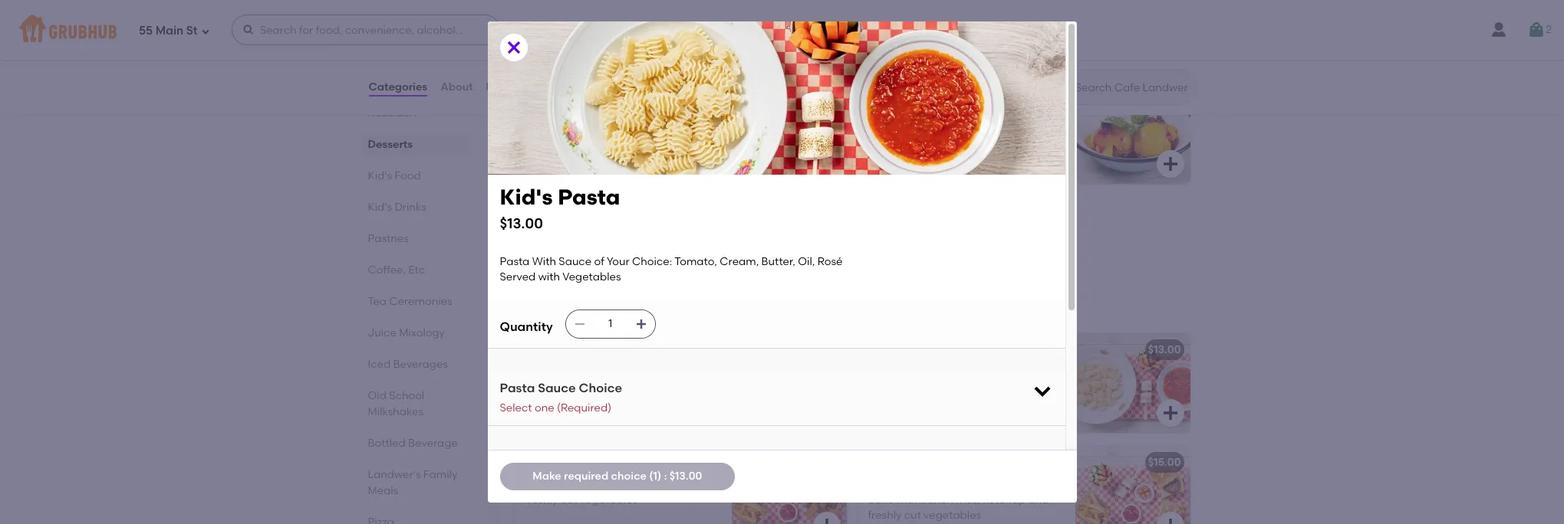 Task type: describe. For each thing, give the bounding box(es) containing it.
sesame
[[995, 478, 1035, 491]]

rosalach
[[368, 107, 416, 120]]

1 vertical spatial vegetables
[[931, 397, 990, 410]]

reviews
[[486, 80, 529, 94]]

one
[[535, 402, 555, 415]]

kid's food tab
[[368, 168, 464, 184]]

meals
[[368, 485, 399, 498]]

buns
[[868, 494, 894, 507]]

food inside kid's food tab
[[395, 170, 421, 183]]

of inside mango sorbet with an array of berries
[[1014, 116, 1025, 129]]

mini
[[892, 478, 914, 491]]

required
[[564, 470, 609, 483]]

55 main st
[[139, 24, 198, 37]]

freshly for with
[[525, 494, 558, 507]]

categories
[[369, 80, 428, 94]]

tenders
[[598, 457, 639, 470]]

pasta inside 'kid's pasta $13.00'
[[558, 184, 620, 210]]

0 vertical spatial with
[[532, 255, 556, 269]]

an
[[968, 116, 982, 129]]

pizza
[[553, 344, 580, 357]]

kid's drinks tab
[[368, 200, 464, 216]]

1 vertical spatial cream,
[[573, 147, 609, 160]]

cut for sauce
[[561, 381, 578, 394]]

0 vertical spatial butter,
[[762, 255, 796, 269]]

(1)
[[650, 470, 662, 483]]

$12.00
[[805, 94, 838, 107]]

0 horizontal spatial served
[[500, 271, 536, 284]]

tea ceremonies tab
[[368, 294, 464, 310]]

berries
[[868, 132, 904, 145]]

sorbet
[[908, 116, 941, 129]]

about
[[441, 80, 473, 94]]

0 horizontal spatial pasta with sauce of your choice: tomato, cream, butter, oil, rosé served with vegetables
[[500, 255, 846, 284]]

mango sorbet with an array of berries
[[868, 116, 1025, 145]]

1 horizontal spatial kid's food
[[512, 298, 597, 317]]

select
[[500, 402, 532, 415]]

1 vertical spatial pasta with sauce of your choice: tomato, cream, butter, oil, rosé served with vegetables
[[868, 366, 1041, 410]]

tomato sauce & mozzarella with freshly cut vegetables
[[525, 366, 694, 394]]

bottled beverage tab
[[368, 436, 464, 452]]

main
[[156, 24, 184, 37]]

juice mixology tab
[[368, 325, 464, 342]]

pieces
[[533, 116, 567, 129]]

ice
[[525, 207, 541, 220]]

1 horizontal spatial desserts
[[512, 48, 582, 68]]

perfume
[[908, 94, 952, 107]]

ice cream scoop (two scoop)
[[525, 207, 684, 220]]

hamburgers
[[916, 478, 980, 491]]

1 vertical spatial cream,
[[914, 381, 953, 394]]

waffle inside 4 pieces of waffle with chocolate + vanilla ice cream, chocolate syrup, whipped cream, strawberry
[[583, 116, 616, 129]]

tomato
[[525, 366, 565, 379]]

ceremonies
[[389, 295, 453, 309]]

about button
[[440, 60, 474, 115]]

1 horizontal spatial oil,
[[992, 381, 1009, 394]]

iced
[[368, 358, 391, 371]]

and inside two mini hamburgers in sesame buns with french fries, ketchup and freshly cut vegetables
[[1029, 494, 1049, 507]]

vegetables inside two mini hamburgers in sesame buns with french fries, ketchup and freshly cut vegetables
[[924, 510, 982, 523]]

french
[[921, 494, 954, 507]]

svg image for two mini hamburgers in sesame buns with french fries, ketchup and freshly cut vegetables
[[1162, 517, 1180, 525]]

dessert
[[525, 94, 564, 107]]

0 horizontal spatial cream,
[[720, 255, 759, 269]]

search icon image
[[1051, 78, 1069, 97]]

beverages
[[393, 358, 448, 371]]

+
[[701, 116, 707, 129]]

vegetables for &
[[580, 381, 638, 394]]

with up quantity
[[539, 271, 560, 284]]

4 pieces of waffle with chocolate + vanilla ice cream, chocolate syrup, whipped cream, strawberry
[[525, 116, 707, 160]]

1 horizontal spatial rosé
[[1012, 381, 1037, 394]]

mango perfume (v) image
[[1076, 84, 1191, 184]]

kid's inside 'kid's pasta $13.00'
[[500, 184, 553, 210]]

tea
[[368, 295, 387, 309]]

ice
[[562, 132, 577, 145]]

0 horizontal spatial tomato,
[[675, 255, 718, 269]]

0 horizontal spatial your
[[607, 255, 630, 269]]

bottled
[[368, 437, 406, 451]]

dessert waffle image
[[732, 84, 847, 184]]

kid's sliders image
[[1076, 447, 1191, 525]]

1 horizontal spatial butter,
[[955, 381, 989, 394]]

school
[[389, 390, 425, 403]]

and inside with french fries, ketchup,  and freshly cut vegetables
[[664, 478, 685, 491]]

drinks
[[395, 201, 427, 214]]

syrup,
[[675, 132, 706, 145]]

svg image for mango sorbet with an array of berries
[[1162, 155, 1180, 173]]

svg image for with french fries, ketchup,  and freshly cut vegetables
[[818, 517, 836, 525]]

(two
[[618, 207, 644, 220]]

main navigation navigation
[[0, 0, 1565, 60]]

chocolate
[[643, 116, 698, 129]]

pasta sauce choice select one (required)
[[500, 382, 622, 415]]

vegetables for fries,
[[580, 494, 638, 507]]

scoop)
[[646, 207, 684, 220]]

iced beverages
[[368, 358, 448, 371]]

1 vertical spatial with
[[901, 366, 925, 379]]

freshly for tomato
[[525, 381, 558, 394]]

svg image inside the 2 button
[[1528, 21, 1547, 39]]

cut for french
[[561, 494, 578, 507]]

1 horizontal spatial choice:
[[1001, 366, 1041, 379]]

Input item quantity number field
[[594, 311, 628, 339]]

(v)
[[955, 94, 970, 107]]

mango for mango sorbet with an array of berries
[[868, 116, 905, 129]]

with french fries, ketchup,  and freshly cut vegetables
[[525, 478, 685, 507]]

st
[[186, 24, 198, 37]]

with inside 4 pieces of waffle with chocolate + vanilla ice cream, chocolate syrup, whipped cream, strawberry
[[619, 116, 641, 129]]

make required choice (1) : $13.00
[[533, 470, 703, 483]]

quantity
[[500, 320, 553, 335]]

choice
[[611, 470, 647, 483]]

cream
[[543, 207, 580, 220]]

tea ceremonies
[[368, 295, 453, 309]]

with down kid's pasta
[[907, 397, 929, 410]]



Task type: vqa. For each thing, say whether or not it's contained in the screenshot.
mozzarella, within Hand tossed, mozzarella, tomato sauce, fresh oregano, mushrooms, oven roasted tomatoes, red onions and spinach.
no



Task type: locate. For each thing, give the bounding box(es) containing it.
0 horizontal spatial food
[[395, 170, 421, 183]]

mixology
[[399, 327, 445, 340]]

milkshakes
[[368, 406, 424, 419]]

vegetables inside with french fries, ketchup,  and freshly cut vegetables
[[580, 494, 638, 507]]

and down sesame
[[1029, 494, 1049, 507]]

kid's food up kid's drinks on the left top of the page
[[368, 170, 421, 183]]

with inside tomato sauce & mozzarella with freshly cut vegetables
[[672, 366, 694, 379]]

mango inside mango sorbet with an array of berries
[[868, 116, 905, 129]]

0 horizontal spatial rosé
[[818, 255, 843, 269]]

vegetables
[[580, 381, 638, 394], [580, 494, 638, 507], [924, 510, 982, 523]]

freshly inside with french fries, ketchup,  and freshly cut vegetables
[[525, 494, 558, 507]]

$9.00
[[1154, 94, 1182, 107]]

landwer's family meals
[[368, 469, 458, 498]]

4
[[525, 116, 531, 129]]

cut inside two mini hamburgers in sesame buns with french fries, ketchup and freshly cut vegetables
[[905, 510, 922, 523]]

with inside mango sorbet with an array of berries
[[944, 116, 965, 129]]

svg image for pasta with sauce of your choice: tomato, cream, butter, oil, rosé served with vegetables
[[1162, 404, 1180, 423]]

0 vertical spatial served
[[500, 271, 536, 284]]

0 vertical spatial fries,
[[589, 478, 614, 491]]

vegetables down the make required choice (1) : $13.00
[[580, 494, 638, 507]]

dessert waffle
[[525, 94, 601, 107]]

served
[[500, 271, 536, 284], [868, 397, 904, 410]]

sauce inside pasta sauce choice select one (required)
[[538, 382, 576, 396]]

and
[[664, 478, 685, 491], [1029, 494, 1049, 507]]

cream,
[[580, 132, 617, 145], [573, 147, 609, 160]]

chocolate
[[620, 132, 672, 145]]

cut inside tomato sauce & mozzarella with freshly cut vegetables
[[561, 381, 578, 394]]

food up "drinks"
[[395, 170, 421, 183]]

array
[[984, 116, 1012, 129]]

old
[[368, 390, 387, 403]]

tomato, down kid's pasta
[[868, 381, 911, 394]]

0 horizontal spatial and
[[664, 478, 685, 491]]

and right the (1)
[[664, 478, 685, 491]]

with right the mozzarella
[[672, 366, 694, 379]]

mozzarella
[[613, 366, 670, 379]]

fries,
[[589, 478, 614, 491], [957, 494, 981, 507]]

1 vertical spatial desserts
[[368, 138, 413, 151]]

kid's chicken tenders
[[525, 457, 639, 470]]

$13.00 inside 'kid's pasta $13.00'
[[500, 215, 543, 232]]

butter,
[[762, 255, 796, 269], [955, 381, 989, 394]]

0 horizontal spatial vegetables
[[563, 271, 621, 284]]

vegetables down the 'french'
[[924, 510, 982, 523]]

freshly
[[525, 381, 558, 394], [525, 494, 558, 507], [868, 510, 902, 523]]

mango
[[868, 94, 905, 107], [868, 116, 905, 129]]

ketchup,
[[616, 478, 662, 491]]

cream, right ice
[[580, 132, 617, 145]]

1 vertical spatial and
[[1029, 494, 1049, 507]]

coffee, etc
[[368, 264, 425, 277]]

food up pizza
[[556, 298, 597, 317]]

served up quantity
[[500, 271, 536, 284]]

1 horizontal spatial served
[[868, 397, 904, 410]]

0 vertical spatial vegetables
[[580, 381, 638, 394]]

0 vertical spatial tomato,
[[675, 255, 718, 269]]

0 vertical spatial pasta with sauce of your choice: tomato, cream, butter, oil, rosé served with vegetables
[[500, 255, 846, 284]]

0 horizontal spatial kid's food
[[368, 170, 421, 183]]

french
[[551, 478, 587, 491]]

freshly inside two mini hamburgers in sesame buns with french fries, ketchup and freshly cut vegetables
[[868, 510, 902, 523]]

etc
[[409, 264, 425, 277]]

oil,
[[798, 255, 815, 269], [992, 381, 1009, 394]]

chicken
[[553, 457, 596, 470]]

juice mixology
[[368, 327, 445, 340]]

cream, down ice
[[573, 147, 609, 160]]

two mini hamburgers in sesame buns with french fries, ketchup and freshly cut vegetables
[[868, 478, 1049, 523]]

freshly down tomato
[[525, 381, 558, 394]]

Search Cafe Landwer search field
[[1074, 81, 1192, 95]]

rosalach tab
[[368, 105, 464, 121]]

0 vertical spatial and
[[664, 478, 685, 491]]

freshly down "buns"
[[868, 510, 902, 523]]

2 vertical spatial with
[[525, 478, 549, 491]]

kid's food inside tab
[[368, 170, 421, 183]]

pasta with sauce of your choice: tomato, cream, butter, oil, rosé served with vegetables down kid's pasta
[[868, 366, 1041, 410]]

vegetables inside tomato sauce & mozzarella with freshly cut vegetables
[[580, 381, 638, 394]]

0 vertical spatial rosé
[[818, 255, 843, 269]]

pasta inside pasta sauce choice select one (required)
[[500, 382, 535, 396]]

landwer's
[[368, 469, 421, 482]]

1 vertical spatial kid's food
[[512, 298, 597, 317]]

1 horizontal spatial vegetables
[[931, 397, 990, 410]]

vegetables down &
[[580, 381, 638, 394]]

of inside 4 pieces of waffle with chocolate + vanilla ice cream, chocolate syrup, whipped cream, strawberry
[[570, 116, 580, 129]]

1 vertical spatial cut
[[561, 494, 578, 507]]

with up "chocolate"
[[619, 116, 641, 129]]

kid's
[[368, 170, 392, 183], [500, 184, 553, 210], [368, 201, 392, 214], [512, 298, 552, 317], [525, 344, 550, 357], [868, 344, 894, 357], [525, 457, 550, 470]]

0 vertical spatial your
[[607, 255, 630, 269]]

1 vertical spatial vegetables
[[580, 494, 638, 507]]

with down the mini
[[896, 494, 918, 507]]

tomato,
[[675, 255, 718, 269], [868, 381, 911, 394]]

desserts
[[512, 48, 582, 68], [368, 138, 413, 151]]

1 vertical spatial choice:
[[1001, 366, 1041, 379]]

0 vertical spatial food
[[395, 170, 421, 183]]

fries, down "hamburgers"
[[957, 494, 981, 507]]

1 vertical spatial rosé
[[1012, 381, 1037, 394]]

freshly inside tomato sauce & mozzarella with freshly cut vegetables
[[525, 381, 558, 394]]

cut
[[561, 381, 578, 394], [561, 494, 578, 507], [905, 510, 922, 523]]

&
[[603, 366, 611, 379]]

cream,
[[720, 255, 759, 269], [914, 381, 953, 394]]

1 vertical spatial tomato,
[[868, 381, 911, 394]]

$13.00
[[500, 215, 543, 232], [805, 344, 838, 357], [1149, 344, 1182, 357], [670, 470, 703, 483]]

scoop
[[582, 207, 616, 220]]

desserts inside desserts tab
[[368, 138, 413, 151]]

cut down the 'french'
[[905, 510, 922, 523]]

mango for mango perfume (v)
[[868, 94, 905, 107]]

pastries tab
[[368, 231, 464, 247]]

0 vertical spatial kid's food
[[368, 170, 421, 183]]

pasta with sauce of your choice: tomato, cream, butter, oil, rosé served with vegetables
[[500, 255, 846, 284], [868, 366, 1041, 410]]

1 vertical spatial freshly
[[525, 494, 558, 507]]

coffee,
[[368, 264, 406, 277]]

kid's food
[[368, 170, 421, 183], [512, 298, 597, 317]]

desserts down rosalach
[[368, 138, 413, 151]]

cut down french
[[561, 494, 578, 507]]

kid's pasta
[[868, 344, 927, 357]]

2 vertical spatial cut
[[905, 510, 922, 523]]

pastries
[[368, 233, 409, 246]]

family
[[424, 469, 458, 482]]

whipped
[[525, 147, 570, 160]]

served down kid's pasta
[[868, 397, 904, 410]]

svg image
[[1528, 21, 1547, 39], [242, 24, 255, 36], [201, 26, 210, 36], [505, 38, 523, 57], [818, 155, 836, 173], [635, 319, 648, 331]]

ice cream scoop (two scoop) button
[[515, 197, 847, 266]]

2 vertical spatial freshly
[[868, 510, 902, 523]]

kid's pasta image
[[1076, 334, 1191, 434]]

2 mango from the top
[[868, 116, 905, 129]]

with left french
[[525, 478, 549, 491]]

55
[[139, 24, 153, 37]]

tomato, down scoop)
[[675, 255, 718, 269]]

beverage
[[408, 437, 458, 451]]

2
[[1547, 23, 1553, 36]]

ketchup
[[984, 494, 1026, 507]]

0 horizontal spatial choice:
[[632, 255, 672, 269]]

with inside with french fries, ketchup,  and freshly cut vegetables
[[525, 478, 549, 491]]

categories button
[[368, 60, 428, 115]]

0 vertical spatial oil,
[[798, 255, 815, 269]]

0 vertical spatial mango
[[868, 94, 905, 107]]

strawberry
[[612, 147, 668, 160]]

reviews button
[[485, 60, 530, 115]]

1 horizontal spatial tomato,
[[868, 381, 911, 394]]

waffle right dessert
[[567, 94, 601, 107]]

landwer's family meals tab
[[368, 467, 464, 500]]

kid's pizza
[[525, 344, 580, 357]]

0 vertical spatial cream,
[[720, 255, 759, 269]]

tab
[[368, 515, 464, 525]]

1 horizontal spatial your
[[975, 366, 998, 379]]

two
[[868, 478, 889, 491]]

sauce inside tomato sauce & mozzarella with freshly cut vegetables
[[567, 366, 600, 379]]

fries, inside two mini hamburgers in sesame buns with french fries, ketchup and freshly cut vegetables
[[957, 494, 981, 507]]

iced beverages tab
[[368, 357, 464, 373]]

0 vertical spatial vegetables
[[563, 271, 621, 284]]

cut up (required)
[[561, 381, 578, 394]]

with inside two mini hamburgers in sesame buns with french fries, ketchup and freshly cut vegetables
[[896, 494, 918, 507]]

0 horizontal spatial oil,
[[798, 255, 815, 269]]

1 vertical spatial butter,
[[955, 381, 989, 394]]

:
[[664, 470, 667, 483]]

desserts tab
[[368, 137, 464, 153]]

with
[[532, 255, 556, 269], [901, 366, 925, 379], [525, 478, 549, 491]]

2 vertical spatial vegetables
[[924, 510, 982, 523]]

1 vertical spatial mango
[[868, 116, 905, 129]]

cut inside with french fries, ketchup,  and freshly cut vegetables
[[561, 494, 578, 507]]

0 vertical spatial desserts
[[512, 48, 582, 68]]

juice
[[368, 327, 397, 340]]

kid's food up quantity
[[512, 298, 597, 317]]

0 vertical spatial cream,
[[580, 132, 617, 145]]

1 mango from the top
[[868, 94, 905, 107]]

bottled beverage
[[368, 437, 458, 451]]

1 horizontal spatial cream,
[[914, 381, 953, 394]]

vanilla
[[525, 132, 559, 145]]

1 vertical spatial your
[[975, 366, 998, 379]]

fries, inside with french fries, ketchup,  and freshly cut vegetables
[[589, 478, 614, 491]]

in
[[983, 478, 992, 491]]

waffle down dessert waffle
[[583, 116, 616, 129]]

0 horizontal spatial butter,
[[762, 255, 796, 269]]

0 vertical spatial waffle
[[567, 94, 601, 107]]

0 vertical spatial choice:
[[632, 255, 672, 269]]

0 vertical spatial freshly
[[525, 381, 558, 394]]

(required)
[[557, 402, 612, 415]]

vegetables
[[563, 271, 621, 284], [931, 397, 990, 410]]

1 horizontal spatial and
[[1029, 494, 1049, 507]]

1 horizontal spatial pasta with sauce of your choice: tomato, cream, butter, oil, rosé served with vegetables
[[868, 366, 1041, 410]]

choice
[[579, 382, 622, 396]]

freshly down make
[[525, 494, 558, 507]]

0 vertical spatial cut
[[561, 381, 578, 394]]

1 horizontal spatial food
[[556, 298, 597, 317]]

with down ice
[[532, 255, 556, 269]]

1 horizontal spatial fries,
[[957, 494, 981, 507]]

old school milkshakes
[[368, 390, 425, 419]]

kid's pasta $13.00
[[500, 184, 620, 232]]

waffle
[[567, 94, 601, 107], [583, 116, 616, 129]]

1 vertical spatial waffle
[[583, 116, 616, 129]]

with down kid's pasta
[[901, 366, 925, 379]]

old school milkshakes tab
[[368, 388, 464, 421]]

fries, down tenders
[[589, 478, 614, 491]]

1 vertical spatial food
[[556, 298, 597, 317]]

kid's chicken tenders image
[[732, 447, 847, 525]]

0 horizontal spatial desserts
[[368, 138, 413, 151]]

1 vertical spatial fries,
[[957, 494, 981, 507]]

1 vertical spatial oil,
[[992, 381, 1009, 394]]

pasta with sauce of your choice: tomato, cream, butter, oil, rosé served with vegetables down scoop)
[[500, 255, 846, 284]]

kid's pizza image
[[732, 334, 847, 434]]

make
[[533, 470, 562, 483]]

choice:
[[632, 255, 672, 269], [1001, 366, 1041, 379]]

desserts up dessert
[[512, 48, 582, 68]]

with
[[619, 116, 641, 129], [944, 116, 965, 129], [539, 271, 560, 284], [672, 366, 694, 379], [907, 397, 929, 410], [896, 494, 918, 507]]

coffee, etc tab
[[368, 262, 464, 279]]

svg image
[[1162, 155, 1180, 173], [574, 319, 586, 331], [1032, 381, 1053, 403], [1162, 404, 1180, 423], [818, 517, 836, 525], [1162, 517, 1180, 525]]

0 horizontal spatial fries,
[[589, 478, 614, 491]]

with left an
[[944, 116, 965, 129]]

$15.00
[[1149, 457, 1182, 470]]

1 vertical spatial served
[[868, 397, 904, 410]]

food
[[395, 170, 421, 183], [556, 298, 597, 317]]

2 button
[[1528, 16, 1553, 44]]



